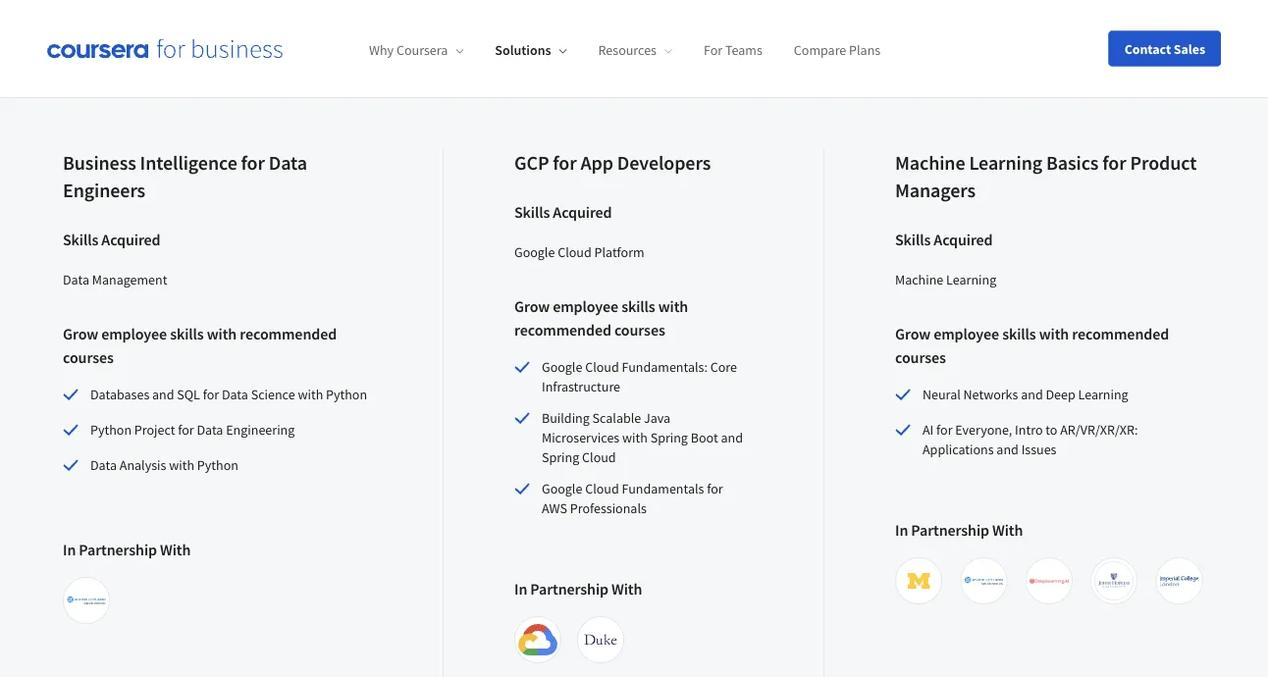 Task type: describe. For each thing, give the bounding box(es) containing it.
sql
[[177, 386, 200, 404]]

1 horizontal spatial in
[[515, 580, 528, 599]]

upskill tech teams tab panel
[[63, 87, 1206, 678]]

partnership for engineers
[[79, 540, 157, 560]]

skills acquired for gcp
[[515, 203, 612, 222]]

cloud inside the building scalable java microservices with spring boot and spring cloud
[[582, 449, 616, 467]]

grow employee skills with recommended courses for basics
[[896, 324, 1170, 368]]

product
[[1131, 151, 1198, 176]]

infrastructure
[[542, 378, 621, 396]]

skills for basics
[[1003, 324, 1037, 344]]

in-
[[470, 48, 488, 68]]

ar/vr/xr/xr:
[[1061, 422, 1139, 439]]

roles
[[581, 48, 618, 68]]

reskill for in-demand tech roles
[[401, 48, 618, 68]]

deeplearning.ai logo image
[[1030, 562, 1069, 601]]

imperial college london image
[[1161, 562, 1200, 601]]

tech for drive
[[109, 48, 140, 68]]

contact sales
[[1125, 40, 1206, 57]]

compare
[[794, 41, 847, 59]]

google for google cloud fundamentals: core infrastructure
[[542, 359, 583, 376]]

0 horizontal spatial ashok leyland logo image
[[67, 582, 106, 621]]

networks
[[964, 386, 1019, 404]]

1 horizontal spatial in partnership with
[[515, 580, 643, 599]]

for right sql at left bottom
[[203, 386, 219, 404]]

upskill tech teams
[[235, 48, 361, 68]]

contact sales button
[[1110, 31, 1222, 66]]

acquired for intelligence
[[101, 230, 161, 250]]

analysis
[[120, 457, 166, 475]]

skills for app
[[622, 297, 656, 316]]

for inside the 'ai for everyone, intro to ar/vr/xr/xr: applications and issues'
[[937, 422, 953, 439]]

drive tech literacy button
[[63, 35, 204, 82]]

demand
[[488, 48, 544, 68]]

boot
[[691, 429, 719, 447]]

why coursera link
[[369, 41, 464, 59]]

for left app
[[553, 151, 577, 176]]

basics
[[1047, 151, 1099, 176]]

resources
[[599, 41, 657, 59]]

intro
[[1016, 422, 1044, 439]]

why
[[369, 41, 394, 59]]

google for google cloud fundamentals for aws professionals
[[542, 480, 583, 498]]

solutions link
[[495, 41, 567, 59]]

sales
[[1175, 40, 1206, 57]]

with up deep
[[1040, 324, 1070, 344]]

recommended for machine learning basics for product managers
[[1073, 324, 1170, 344]]

1 horizontal spatial partnership
[[531, 580, 609, 599]]

coursera for business image
[[47, 39, 283, 59]]

professionals
[[570, 500, 647, 518]]

johns hopkins university logo image
[[1095, 562, 1135, 601]]

for inside button
[[448, 48, 467, 68]]

with down python project for data engineering
[[169, 457, 194, 475]]

solutions
[[495, 41, 552, 59]]

2 vertical spatial python
[[197, 457, 239, 475]]

managers
[[896, 178, 976, 203]]

acquired for for
[[553, 203, 612, 222]]

business
[[63, 151, 136, 176]]

courses for gcp for app developers
[[615, 320, 666, 340]]

grow for machine learning basics for product managers
[[896, 324, 931, 344]]

for teams link
[[704, 41, 763, 59]]

core
[[711, 359, 738, 376]]

grow for business intelligence for data engineers
[[63, 324, 98, 344]]

google cloud fundamentals for aws professionals
[[542, 480, 724, 518]]

grow employee skills with recommended courses for app
[[515, 297, 689, 340]]

databases and sql for data science with python
[[90, 386, 367, 404]]

to
[[1046, 422, 1058, 439]]

google for google cloud platform
[[515, 244, 555, 261]]

ai
[[923, 422, 934, 439]]

learning for machine learning basics for product managers
[[970, 151, 1043, 176]]

everyone,
[[956, 422, 1013, 439]]

intelligence
[[140, 151, 237, 176]]

skills for machine learning basics for product managers
[[896, 230, 931, 250]]

drive
[[71, 48, 106, 68]]

machine learning basics for product managers
[[896, 151, 1198, 203]]

engineers
[[63, 178, 145, 203]]

grow employee skills with recommended courses for for
[[63, 324, 337, 368]]

google cloud fundamentals: core infrastructure
[[542, 359, 738, 396]]

literacy
[[143, 48, 196, 68]]

plans
[[850, 41, 881, 59]]

teams inside upskill tech teams button
[[319, 48, 361, 68]]

with for product
[[993, 521, 1024, 540]]

building scalable java microservices with spring boot and spring cloud
[[542, 410, 743, 467]]

developers
[[618, 151, 711, 176]]

0 horizontal spatial spring
[[542, 449, 580, 467]]

scalable
[[593, 410, 642, 427]]

cloud for fundamentals
[[586, 480, 619, 498]]

machine learning
[[896, 271, 997, 289]]

for teams
[[704, 41, 763, 59]]

and left sql at left bottom
[[152, 386, 174, 404]]

0 horizontal spatial python
[[90, 422, 132, 439]]

1 horizontal spatial ashok leyland logo image
[[965, 562, 1004, 601]]

aws
[[542, 500, 568, 518]]

with for engineers
[[160, 540, 191, 560]]

for inside machine learning basics for product managers
[[1103, 151, 1127, 176]]



Task type: vqa. For each thing, say whether or not it's contained in the screenshot.
"Java"
yes



Task type: locate. For each thing, give the bounding box(es) containing it.
for right project
[[178, 422, 194, 439]]

2 horizontal spatial skills acquired
[[896, 230, 993, 250]]

for right ai
[[937, 422, 953, 439]]

employee down management
[[101, 324, 167, 344]]

machine
[[896, 151, 966, 176], [896, 271, 944, 289]]

2 horizontal spatial with
[[993, 521, 1024, 540]]

cloud
[[558, 244, 592, 261], [586, 359, 619, 376], [582, 449, 616, 467], [586, 480, 619, 498]]

machine up managers
[[896, 151, 966, 176]]

and down intro
[[997, 441, 1019, 459]]

courses up databases
[[63, 348, 114, 368]]

skills acquired up the google cloud platform
[[515, 203, 612, 222]]

courses up neural
[[896, 348, 947, 368]]

for
[[448, 48, 467, 68], [241, 151, 265, 176], [553, 151, 577, 176], [1103, 151, 1127, 176], [203, 386, 219, 404], [178, 422, 194, 439], [937, 422, 953, 439], [707, 480, 724, 498]]

google left platform
[[515, 244, 555, 261]]

grow employee skills with recommended courses up sql at left bottom
[[63, 324, 337, 368]]

2 horizontal spatial skills
[[896, 230, 931, 250]]

management
[[92, 271, 167, 289]]

0 vertical spatial spring
[[651, 429, 688, 447]]

upskill
[[235, 48, 281, 68]]

skills acquired up data management
[[63, 230, 161, 250]]

for right fundamentals
[[707, 480, 724, 498]]

2 vertical spatial learning
[[1079, 386, 1129, 404]]

science
[[251, 386, 295, 404]]

resources link
[[599, 41, 673, 59]]

0 horizontal spatial acquired
[[101, 230, 161, 250]]

with right science
[[298, 386, 323, 404]]

1 horizontal spatial with
[[612, 580, 643, 599]]

0 vertical spatial google
[[515, 244, 555, 261]]

acquired for learning
[[934, 230, 993, 250]]

tech right drive
[[109, 48, 140, 68]]

0 horizontal spatial employee
[[101, 324, 167, 344]]

courses
[[615, 320, 666, 340], [63, 348, 114, 368], [896, 348, 947, 368]]

neural
[[923, 386, 961, 404]]

skills acquired up machine learning
[[896, 230, 993, 250]]

applications
[[923, 441, 995, 459]]

recommended up science
[[240, 324, 337, 344]]

in partnership with
[[896, 521, 1024, 540], [63, 540, 191, 560], [515, 580, 643, 599]]

reskill for in-demand tech roles button
[[393, 35, 625, 82]]

with up databases and sql for data science with python
[[207, 324, 237, 344]]

skills
[[515, 203, 550, 222], [63, 230, 98, 250], [896, 230, 931, 250]]

partnership up university of michigan icon
[[912, 521, 990, 540]]

databases
[[90, 386, 150, 404]]

deep
[[1046, 386, 1076, 404]]

teams right for
[[726, 41, 763, 59]]

recommended for gcp for app developers
[[515, 320, 612, 340]]

acquired
[[553, 203, 612, 222], [101, 230, 161, 250], [934, 230, 993, 250]]

for left in-
[[448, 48, 467, 68]]

skills down platform
[[622, 297, 656, 316]]

google inside google cloud fundamentals: core infrastructure
[[542, 359, 583, 376]]

partnership up duke university image
[[531, 580, 609, 599]]

learning for machine learning
[[947, 271, 997, 289]]

skills up data management
[[63, 230, 98, 250]]

contact
[[1125, 40, 1172, 57]]

1 horizontal spatial spring
[[651, 429, 688, 447]]

skills up sql at left bottom
[[170, 324, 204, 344]]

platform
[[595, 244, 645, 261]]

python down databases
[[90, 422, 132, 439]]

google up infrastructure
[[542, 359, 583, 376]]

grow employee skills with recommended courses up neural networks and deep learning
[[896, 324, 1170, 368]]

0 horizontal spatial courses
[[63, 348, 114, 368]]

app
[[581, 151, 614, 176]]

employee for machine learning basics for product managers
[[934, 324, 1000, 344]]

cloud inside google cloud fundamentals: core infrastructure
[[586, 359, 619, 376]]

1 horizontal spatial skills
[[515, 203, 550, 222]]

skills acquired for business
[[63, 230, 161, 250]]

courses for machine learning basics for product managers
[[896, 348, 947, 368]]

in partnership with for product
[[896, 521, 1024, 540]]

spring
[[651, 429, 688, 447], [542, 449, 580, 467]]

acquired up the google cloud platform
[[553, 203, 612, 222]]

1 horizontal spatial skills
[[622, 297, 656, 316]]

skills for gcp for app developers
[[515, 203, 550, 222]]

0 horizontal spatial grow
[[63, 324, 98, 344]]

spring down java
[[651, 429, 688, 447]]

project
[[134, 422, 175, 439]]

building
[[542, 410, 590, 427]]

teams
[[726, 41, 763, 59], [319, 48, 361, 68]]

0 vertical spatial machine
[[896, 151, 966, 176]]

tech
[[109, 48, 140, 68], [284, 48, 316, 68], [547, 48, 578, 68]]

why coursera
[[369, 41, 448, 59]]

0 horizontal spatial teams
[[319, 48, 361, 68]]

tech inside upskill tech teams button
[[284, 48, 316, 68]]

with up duke university image
[[612, 580, 643, 599]]

drive tech literacy
[[71, 48, 196, 68]]

tech inside drive tech literacy button
[[109, 48, 140, 68]]

neural networks and deep learning
[[923, 386, 1129, 404]]

and left deep
[[1022, 386, 1044, 404]]

skills up neural networks and deep learning
[[1003, 324, 1037, 344]]

business intelligence for data engineers
[[63, 151, 307, 203]]

for right intelligence
[[241, 151, 265, 176]]

grow down machine learning
[[896, 324, 931, 344]]

skills acquired for machine
[[896, 230, 993, 250]]

1 vertical spatial google
[[542, 359, 583, 376]]

1 horizontal spatial grow
[[515, 297, 550, 316]]

2 horizontal spatial in partnership with
[[896, 521, 1024, 540]]

grow employee skills with recommended courses
[[515, 297, 689, 340], [63, 324, 337, 368], [896, 324, 1170, 368]]

0 horizontal spatial recommended
[[240, 324, 337, 344]]

1 horizontal spatial teams
[[726, 41, 763, 59]]

and inside the 'ai for everyone, intro to ar/vr/xr/xr: applications and issues'
[[997, 441, 1019, 459]]

in partnership with for engineers
[[63, 540, 191, 560]]

learning inside machine learning basics for product managers
[[970, 151, 1043, 176]]

tech inside reskill for in-demand tech roles button
[[547, 48, 578, 68]]

reskill
[[401, 48, 445, 68]]

partnership for product
[[912, 521, 990, 540]]

1 horizontal spatial recommended
[[515, 320, 612, 340]]

recommended up infrastructure
[[515, 320, 612, 340]]

2 horizontal spatial grow employee skills with recommended courses
[[896, 324, 1170, 368]]

2 horizontal spatial tech
[[547, 48, 578, 68]]

1 horizontal spatial acquired
[[553, 203, 612, 222]]

microservices
[[542, 429, 620, 447]]

courses up 'fundamentals:'
[[615, 320, 666, 340]]

upskill tech teams button
[[228, 35, 369, 82]]

2 machine from the top
[[896, 271, 944, 289]]

in partnership with up duke university image
[[515, 580, 643, 599]]

duke university image
[[581, 621, 621, 660]]

fundamentals:
[[622, 359, 708, 376]]

skills down gcp
[[515, 203, 550, 222]]

data
[[269, 151, 307, 176], [63, 271, 89, 289], [222, 386, 248, 404], [197, 422, 223, 439], [90, 457, 117, 475]]

skills up machine learning
[[896, 230, 931, 250]]

grow
[[515, 297, 550, 316], [63, 324, 98, 344], [896, 324, 931, 344]]

1 horizontal spatial courses
[[615, 320, 666, 340]]

google
[[515, 244, 555, 261], [542, 359, 583, 376], [542, 480, 583, 498]]

1 machine from the top
[[896, 151, 966, 176]]

data analysis with python
[[90, 457, 239, 475]]

0 horizontal spatial skills acquired
[[63, 230, 161, 250]]

machine for machine learning basics for product managers
[[896, 151, 966, 176]]

recommended
[[515, 320, 612, 340], [240, 324, 337, 344], [1073, 324, 1170, 344]]

data management
[[63, 271, 167, 289]]

0 vertical spatial python
[[326, 386, 367, 404]]

2 horizontal spatial courses
[[896, 348, 947, 368]]

cloud up infrastructure
[[586, 359, 619, 376]]

cloud left platform
[[558, 244, 592, 261]]

python right science
[[326, 386, 367, 404]]

0 horizontal spatial with
[[160, 540, 191, 560]]

2 horizontal spatial grow
[[896, 324, 931, 344]]

engineering
[[226, 422, 295, 439]]

spring down microservices
[[542, 449, 580, 467]]

acquired up machine learning
[[934, 230, 993, 250]]

compare plans link
[[794, 41, 881, 59]]

grow for gcp for app developers
[[515, 297, 550, 316]]

1 horizontal spatial python
[[197, 457, 239, 475]]

1 vertical spatial machine
[[896, 271, 944, 289]]

with up 'fundamentals:'
[[659, 297, 689, 316]]

gcp for app developers
[[515, 151, 711, 176]]

skills for business intelligence for data engineers
[[63, 230, 98, 250]]

google up "aws"
[[542, 480, 583, 498]]

2 horizontal spatial in
[[896, 521, 909, 540]]

0 horizontal spatial partnership
[[79, 540, 157, 560]]

and right the boot
[[721, 429, 743, 447]]

google inside google cloud fundamentals for aws professionals
[[542, 480, 583, 498]]

cloud up 'professionals'
[[586, 480, 619, 498]]

machine for machine learning
[[896, 271, 944, 289]]

grow down data management
[[63, 324, 98, 344]]

with
[[993, 521, 1024, 540], [160, 540, 191, 560], [612, 580, 643, 599]]

cloud for platform
[[558, 244, 592, 261]]

cloud for fundamentals:
[[586, 359, 619, 376]]

content tabs tab list
[[63, 35, 1206, 86]]

google cloud image
[[519, 621, 558, 660]]

with down the issues
[[993, 521, 1024, 540]]

for inside business intelligence for data engineers
[[241, 151, 265, 176]]

0 horizontal spatial in partnership with
[[63, 540, 191, 560]]

data inside business intelligence for data engineers
[[269, 151, 307, 176]]

0 horizontal spatial skills
[[170, 324, 204, 344]]

0 horizontal spatial tech
[[109, 48, 140, 68]]

0 horizontal spatial in
[[63, 540, 76, 560]]

employee for gcp for app developers
[[553, 297, 619, 316]]

learning down managers
[[947, 271, 997, 289]]

python project for data engineering
[[90, 422, 295, 439]]

ai for everyone, intro to ar/vr/xr/xr: applications and issues
[[923, 422, 1139, 459]]

in
[[896, 521, 909, 540], [63, 540, 76, 560], [515, 580, 528, 599]]

2 horizontal spatial python
[[326, 386, 367, 404]]

partnership
[[912, 521, 990, 540], [79, 540, 157, 560], [531, 580, 609, 599]]

for right basics
[[1103, 151, 1127, 176]]

courses for business intelligence for data engineers
[[63, 348, 114, 368]]

cloud down microservices
[[582, 449, 616, 467]]

for inside google cloud fundamentals for aws professionals
[[707, 480, 724, 498]]

with
[[659, 297, 689, 316], [207, 324, 237, 344], [1040, 324, 1070, 344], [298, 386, 323, 404], [623, 429, 648, 447], [169, 457, 194, 475]]

in partnership with down the analysis
[[63, 540, 191, 560]]

in partnership with up university of michigan icon
[[896, 521, 1024, 540]]

in for engineers
[[63, 540, 76, 560]]

employee
[[553, 297, 619, 316], [101, 324, 167, 344], [934, 324, 1000, 344]]

in for product
[[896, 521, 909, 540]]

learning
[[970, 151, 1043, 176], [947, 271, 997, 289], [1079, 386, 1129, 404]]

acquired up management
[[101, 230, 161, 250]]

ashok leyland logo image
[[965, 562, 1004, 601], [67, 582, 106, 621]]

python down python project for data engineering
[[197, 457, 239, 475]]

java
[[644, 410, 671, 427]]

university of michigan image
[[900, 562, 939, 601]]

fundamentals
[[622, 480, 705, 498]]

2 tech from the left
[[284, 48, 316, 68]]

3 tech from the left
[[547, 48, 578, 68]]

1 vertical spatial spring
[[542, 449, 580, 467]]

google cloud platform
[[515, 244, 645, 261]]

recommended for business intelligence for data engineers
[[240, 324, 337, 344]]

grow down the google cloud platform
[[515, 297, 550, 316]]

skills acquired
[[515, 203, 612, 222], [63, 230, 161, 250], [896, 230, 993, 250]]

0 vertical spatial learning
[[970, 151, 1043, 176]]

teams left why
[[319, 48, 361, 68]]

tech right upskill
[[284, 48, 316, 68]]

compare plans
[[794, 41, 881, 59]]

coursera
[[397, 41, 448, 59]]

gcp
[[515, 151, 549, 176]]

with down scalable at the bottom
[[623, 429, 648, 447]]

learning left basics
[[970, 151, 1043, 176]]

and
[[152, 386, 174, 404], [1022, 386, 1044, 404], [721, 429, 743, 447], [997, 441, 1019, 459]]

2 horizontal spatial skills
[[1003, 324, 1037, 344]]

2 horizontal spatial employee
[[934, 324, 1000, 344]]

recommended up deep
[[1073, 324, 1170, 344]]

for
[[704, 41, 723, 59]]

1 horizontal spatial employee
[[553, 297, 619, 316]]

1 vertical spatial learning
[[947, 271, 997, 289]]

2 vertical spatial google
[[542, 480, 583, 498]]

1 horizontal spatial tech
[[284, 48, 316, 68]]

grow employee skills with recommended courses down platform
[[515, 297, 689, 340]]

1 horizontal spatial skills acquired
[[515, 203, 612, 222]]

1 vertical spatial python
[[90, 422, 132, 439]]

partnership down the analysis
[[79, 540, 157, 560]]

machine inside machine learning basics for product managers
[[896, 151, 966, 176]]

issues
[[1022, 441, 1057, 459]]

tech left roles
[[547, 48, 578, 68]]

2 horizontal spatial recommended
[[1073, 324, 1170, 344]]

2 horizontal spatial partnership
[[912, 521, 990, 540]]

0 horizontal spatial grow employee skills with recommended courses
[[63, 324, 337, 368]]

skills
[[622, 297, 656, 316], [170, 324, 204, 344], [1003, 324, 1037, 344]]

1 tech from the left
[[109, 48, 140, 68]]

skills for for
[[170, 324, 204, 344]]

1 horizontal spatial grow employee skills with recommended courses
[[515, 297, 689, 340]]

0 horizontal spatial skills
[[63, 230, 98, 250]]

machine down managers
[[896, 271, 944, 289]]

with inside the building scalable java microservices with spring boot and spring cloud
[[623, 429, 648, 447]]

employee down machine learning
[[934, 324, 1000, 344]]

learning up ar/vr/xr/xr:
[[1079, 386, 1129, 404]]

2 horizontal spatial acquired
[[934, 230, 993, 250]]

employee for business intelligence for data engineers
[[101, 324, 167, 344]]

with down data analysis with python
[[160, 540, 191, 560]]

and inside the building scalable java microservices with spring boot and spring cloud
[[721, 429, 743, 447]]

cloud inside google cloud fundamentals for aws professionals
[[586, 480, 619, 498]]

employee down the google cloud platform
[[553, 297, 619, 316]]

tech for upskill
[[284, 48, 316, 68]]



